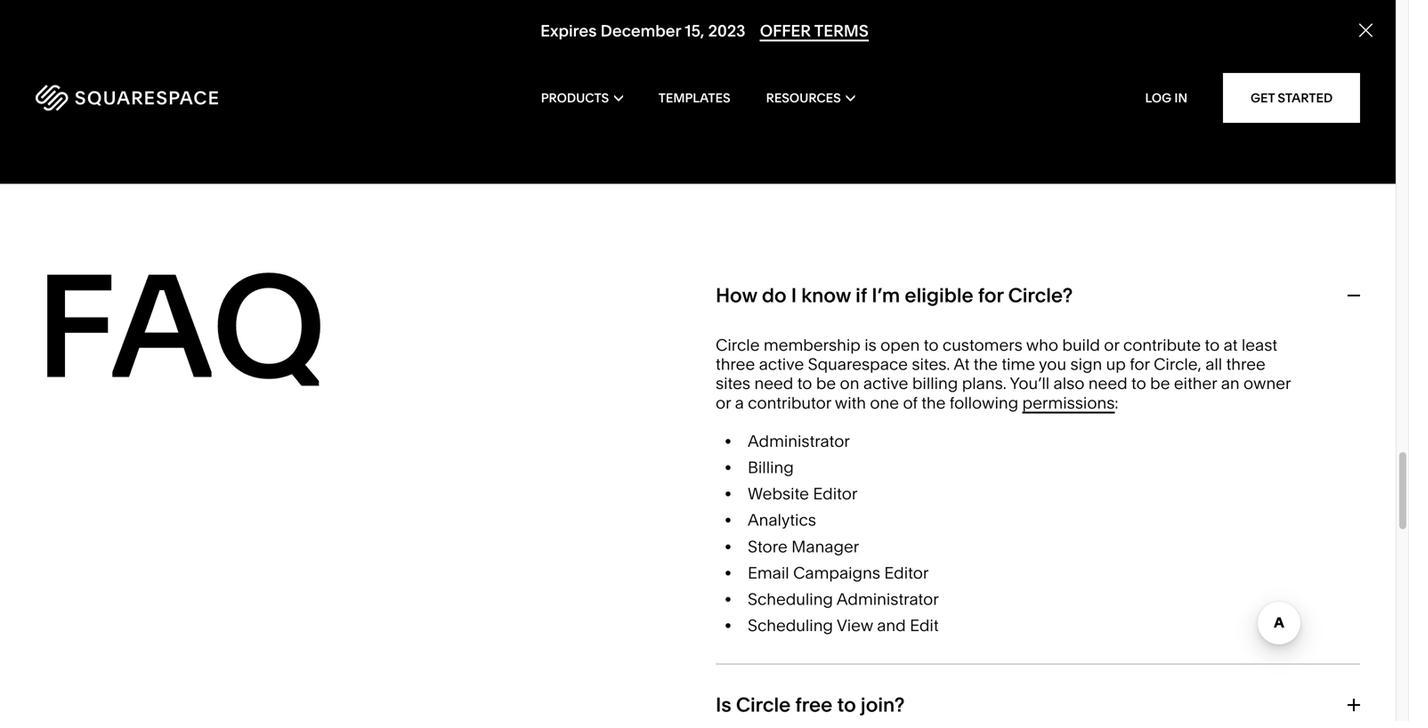 Task type: locate. For each thing, give the bounding box(es) containing it.
how
[[716, 283, 758, 307]]

either
[[1174, 374, 1218, 393]]

time
[[1002, 354, 1036, 374]]

all
[[1206, 354, 1223, 374]]

build
[[1063, 335, 1101, 355]]

administrator up and
[[837, 589, 939, 609]]

1 be from the left
[[816, 374, 836, 393]]

manager
[[792, 537, 860, 556]]

to
[[924, 335, 939, 355], [1205, 335, 1220, 355], [798, 374, 812, 393], [1132, 374, 1147, 393], [837, 693, 856, 717]]

0 horizontal spatial need
[[755, 374, 794, 393]]

1 horizontal spatial for
[[1130, 354, 1150, 374]]

who
[[1027, 335, 1059, 355]]

0 horizontal spatial for
[[978, 283, 1004, 307]]

0 vertical spatial editor
[[813, 484, 858, 504]]

how do i know if i'm eligible for circle?
[[716, 283, 1073, 307]]

1 vertical spatial editor
[[885, 563, 929, 583]]

is
[[716, 693, 732, 717]]

0 horizontal spatial the
[[922, 393, 946, 413]]

1 vertical spatial or
[[716, 393, 731, 413]]

1 horizontal spatial need
[[1089, 374, 1128, 393]]

circle
[[208, 93, 265, 113]]

15,
[[685, 21, 705, 41]]

owner
[[1244, 374, 1291, 393]]

2 scheduling from the top
[[748, 616, 833, 635]]

be left 'on'
[[816, 374, 836, 393]]

free
[[796, 693, 833, 717]]

get started link
[[1224, 73, 1361, 123]]

0 vertical spatial scheduling
[[748, 589, 833, 609]]

get started
[[1251, 90, 1333, 106]]

0 horizontal spatial editor
[[813, 484, 858, 504]]

1 vertical spatial for
[[1130, 354, 1150, 374]]

0 vertical spatial for
[[978, 283, 1004, 307]]

open
[[881, 335, 920, 355]]

0 vertical spatial circle
[[716, 335, 760, 355]]

scheduling
[[748, 589, 833, 609], [748, 616, 833, 635]]

resources button
[[766, 62, 855, 134]]

store
[[748, 537, 788, 556]]

the right at
[[974, 354, 998, 374]]

at
[[954, 354, 970, 374]]

circle up sites
[[716, 335, 760, 355]]

products button
[[541, 62, 623, 134]]

membership
[[764, 335, 861, 355]]

1 horizontal spatial editor
[[885, 563, 929, 583]]

editor up manager
[[813, 484, 858, 504]]

website
[[748, 484, 809, 504]]

or
[[1104, 335, 1120, 355], [716, 393, 731, 413]]

do
[[762, 283, 787, 307]]

at
[[1224, 335, 1238, 355]]

is
[[865, 335, 877, 355]]

need right a
[[755, 374, 794, 393]]

join
[[166, 93, 204, 113]]

the right of
[[922, 393, 946, 413]]

customers
[[943, 335, 1023, 355]]

need right also
[[1089, 374, 1128, 393]]

1 vertical spatial circle
[[736, 693, 791, 717]]

active up contributor
[[759, 354, 804, 374]]

for left circle?
[[978, 283, 1004, 307]]

be
[[816, 374, 836, 393], [1151, 374, 1171, 393]]

log
[[1146, 90, 1172, 106]]

and
[[877, 616, 906, 635]]

circle,
[[1154, 354, 1202, 374]]

three
[[716, 354, 755, 374], [1227, 354, 1266, 374]]

expires
[[541, 21, 597, 41]]

squarespace logo image
[[36, 85, 218, 111]]

1 horizontal spatial the
[[974, 354, 998, 374]]

administrator up billing
[[748, 431, 850, 451]]

need
[[755, 374, 794, 393], [1089, 374, 1128, 393]]

squarespace
[[808, 354, 908, 374]]

or left a
[[716, 393, 731, 413]]

1 horizontal spatial active
[[864, 374, 909, 393]]

sites.
[[912, 354, 950, 374]]

0 vertical spatial or
[[1104, 335, 1120, 355]]

get
[[1251, 90, 1275, 106]]

the
[[974, 354, 998, 374], [922, 393, 946, 413]]

faq
[[36, 239, 327, 414]]

circle membership is open to customers who build or contribute to at least three active squarespace sites. at the time you sign up for circle, all three sites need to be on active billing plans. you'll also need to be either an owner or a contributor with one of the following
[[716, 335, 1291, 413]]

0 horizontal spatial three
[[716, 354, 755, 374]]

circle?
[[1009, 283, 1073, 307]]

active right 'on'
[[864, 374, 909, 393]]

three right all
[[1227, 354, 1266, 374]]

to right the :
[[1132, 374, 1147, 393]]

circle right is on the right bottom of page
[[736, 693, 791, 717]]

following
[[950, 393, 1019, 413]]

for
[[978, 283, 1004, 307], [1130, 354, 1150, 374]]

a
[[735, 393, 744, 413]]

you'll
[[1010, 374, 1050, 393]]

0 horizontal spatial be
[[816, 374, 836, 393]]

1 vertical spatial administrator
[[837, 589, 939, 609]]

three up a
[[716, 354, 755, 374]]

1 horizontal spatial or
[[1104, 335, 1120, 355]]

1 horizontal spatial be
[[1151, 374, 1171, 393]]

or right build
[[1104, 335, 1120, 355]]

is circle free to join?
[[716, 693, 905, 717]]

view
[[837, 616, 873, 635]]

plans.
[[962, 374, 1007, 393]]

offer terms
[[760, 21, 869, 41]]

1 vertical spatial scheduling
[[748, 616, 833, 635]]

be left either
[[1151, 374, 1171, 393]]

editor
[[813, 484, 858, 504], [885, 563, 929, 583]]

resources
[[766, 90, 841, 106]]

editor up and
[[885, 563, 929, 583]]

1 horizontal spatial three
[[1227, 354, 1266, 374]]

active
[[759, 354, 804, 374], [864, 374, 909, 393]]

templates
[[659, 90, 731, 106]]

i'm
[[872, 283, 900, 307]]

contribute
[[1124, 335, 1201, 355]]

join?
[[861, 693, 905, 717]]

today
[[268, 93, 321, 113]]

0 vertical spatial administrator
[[748, 431, 850, 451]]

circle
[[716, 335, 760, 355], [736, 693, 791, 717]]

templates link
[[659, 62, 731, 134]]

for right up
[[1130, 354, 1150, 374]]

know
[[802, 283, 851, 307]]



Task type: vqa. For each thing, say whether or not it's contained in the screenshot.
your in Choose from expertly curated colors, fonts, and page layouts to create a website template that matches your vision with Squarespace Blueprint.
no



Task type: describe. For each thing, give the bounding box(es) containing it.
with
[[835, 393, 866, 413]]

you
[[1039, 354, 1067, 374]]

to right free
[[837, 693, 856, 717]]

if
[[856, 283, 867, 307]]

edit
[[910, 616, 939, 635]]

least
[[1242, 335, 1278, 355]]

billing
[[748, 458, 794, 477]]

one
[[870, 393, 899, 413]]

2 be from the left
[[1151, 374, 1171, 393]]

1 three from the left
[[716, 354, 755, 374]]

billing
[[913, 374, 958, 393]]

also
[[1054, 374, 1085, 393]]

2023
[[708, 21, 746, 41]]

to down membership
[[798, 374, 812, 393]]

of
[[903, 393, 918, 413]]

sign
[[1071, 354, 1103, 374]]

permissions link
[[1023, 393, 1115, 413]]

:
[[1115, 393, 1119, 413]]

terms
[[815, 21, 869, 41]]

i
[[791, 283, 797, 307]]

2 need from the left
[[1089, 374, 1128, 393]]

an
[[1221, 374, 1240, 393]]

log             in link
[[1146, 90, 1188, 106]]

permissions
[[1023, 393, 1115, 413]]

1 scheduling from the top
[[748, 589, 833, 609]]

administrator billing website editor analytics store manager email campaigns editor scheduling administrator scheduling view and edit
[[748, 431, 939, 635]]

december
[[601, 21, 681, 41]]

sites
[[716, 374, 751, 393]]

campaigns
[[793, 563, 881, 583]]

for inside circle membership is open to customers who build or contribute to at least three active squarespace sites. at the time you sign up for circle, all three sites need to be on active billing plans. you'll also need to be either an owner or a contributor with one of the following
[[1130, 354, 1150, 374]]

started
[[1278, 90, 1333, 106]]

email
[[748, 563, 790, 583]]

0 vertical spatial the
[[974, 354, 998, 374]]

eligible
[[905, 283, 974, 307]]

offer
[[760, 21, 811, 41]]

0 horizontal spatial active
[[759, 354, 804, 374]]

contributor
[[748, 393, 832, 413]]

products
[[541, 90, 609, 106]]

2 three from the left
[[1227, 354, 1266, 374]]

permissions :
[[1023, 393, 1119, 413]]

join circle today
[[166, 93, 325, 113]]

in
[[1175, 90, 1188, 106]]

1 vertical spatial the
[[922, 393, 946, 413]]

circle inside circle membership is open to customers who build or contribute to at least three active squarespace sites. at the time you sign up for circle, all three sites need to be on active billing plans. you'll also need to be either an owner or a contributor with one of the following
[[716, 335, 760, 355]]

0 horizontal spatial or
[[716, 393, 731, 413]]

offer terms link
[[760, 21, 869, 42]]

to right open
[[924, 335, 939, 355]]

analytics
[[748, 510, 816, 530]]

1 need from the left
[[755, 374, 794, 393]]

up
[[1107, 354, 1126, 374]]

join circle today link
[[166, 93, 341, 114]]

log             in
[[1146, 90, 1188, 106]]

to left at
[[1205, 335, 1220, 355]]

expires december 15, 2023
[[541, 21, 746, 41]]

squarespace logo link
[[36, 85, 301, 111]]

on
[[840, 374, 860, 393]]



